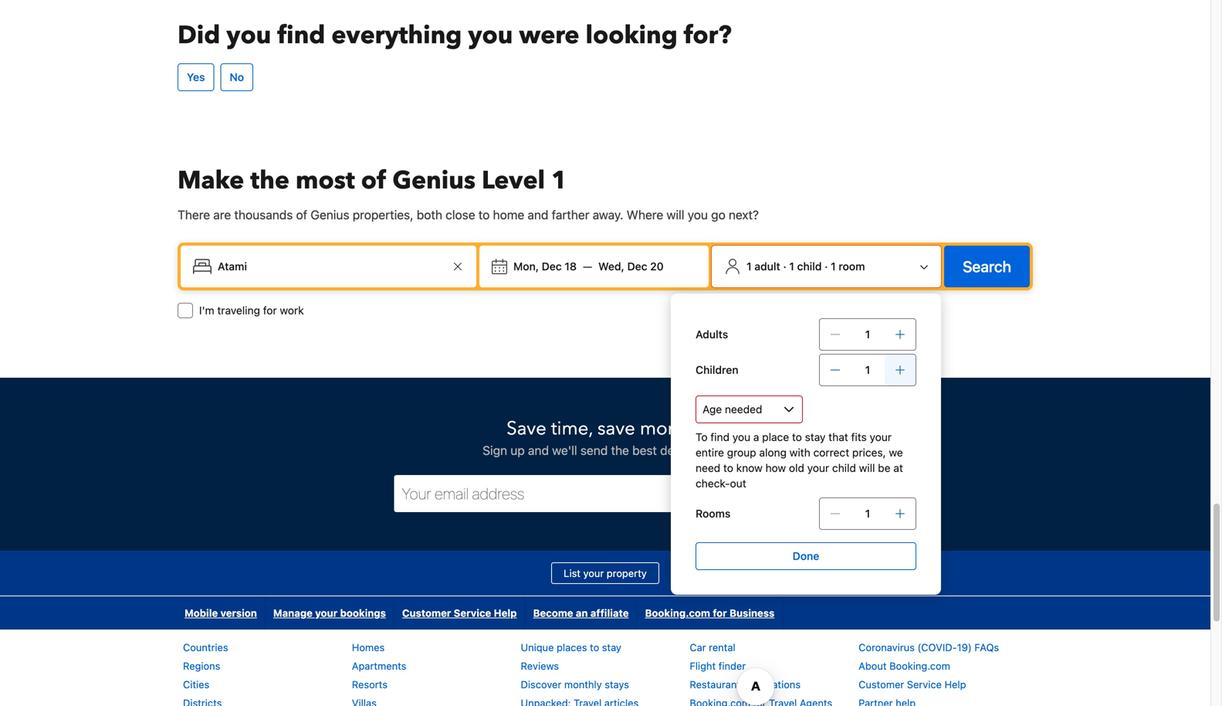 Task type: vqa. For each thing, say whether or not it's contained in the screenshot.
CUSTOMER SERVICE HELP link
yes



Task type: describe. For each thing, give the bounding box(es) containing it.
wed,
[[599, 260, 625, 273]]

booking.com inside booking.com for business link
[[645, 607, 711, 619]]

next?
[[729, 207, 759, 222]]

genius for level
[[393, 164, 476, 197]]

flight
[[690, 660, 716, 672]]

1 adult · 1 child · 1 room button
[[719, 252, 936, 281]]

bookings
[[340, 607, 386, 619]]

with
[[790, 446, 811, 459]]

list
[[564, 567, 581, 579]]

of for thousands
[[296, 207, 308, 222]]

unique
[[521, 641, 554, 653]]

close
[[446, 207, 476, 222]]

customer inside customer service help link
[[402, 607, 452, 619]]

customer service help link for about booking.com
[[859, 679, 967, 690]]

the inside save time, save money! sign up and we'll send the best deals to you
[[611, 443, 630, 458]]

no button
[[221, 63, 253, 91]]

reviews
[[521, 660, 559, 672]]

go
[[712, 207, 726, 222]]

you inside 'to find you a place to stay that fits your entire group along with correct prices, we need to know how old your child will be at check-out'
[[733, 431, 751, 443]]

i'm
[[199, 304, 214, 317]]

finder
[[719, 660, 746, 672]]

mobile
[[185, 607, 218, 619]]

you up no
[[227, 18, 271, 52]]

you inside save time, save money! sign up and we'll send the best deals to you
[[708, 443, 728, 458]]

were
[[519, 18, 580, 52]]

for inside booking.com for business link
[[713, 607, 728, 619]]

booking.com for business link
[[638, 596, 783, 630]]

discover monthly stays link
[[521, 679, 630, 690]]

places
[[557, 641, 588, 653]]

property
[[607, 567, 647, 579]]

to
[[696, 431, 708, 443]]

prices,
[[853, 446, 887, 459]]

about
[[859, 660, 887, 672]]

your inside list your property "link"
[[584, 567, 604, 579]]

0 vertical spatial find
[[278, 18, 326, 52]]

mon, dec 18 button
[[508, 253, 583, 280]]

make the most of genius level 1
[[178, 164, 568, 197]]

restaurant reservations link
[[690, 679, 801, 690]]

resorts
[[352, 679, 388, 690]]

about booking.com link
[[859, 660, 951, 672]]

room
[[839, 260, 866, 273]]

both
[[417, 207, 443, 222]]

booking.com inside coronavirus (covid-19) faqs about booking.com customer service help
[[890, 660, 951, 672]]

yes
[[187, 71, 205, 83]]

did you find everything you were looking for?
[[178, 18, 732, 52]]

to up out
[[724, 461, 734, 474]]

to up with
[[793, 431, 803, 443]]

done button
[[696, 542, 917, 570]]

did
[[178, 18, 220, 52]]

money!
[[640, 416, 705, 441]]

sign
[[483, 443, 508, 458]]

you left were
[[468, 18, 513, 52]]

rental
[[709, 641, 736, 653]]

regions
[[183, 660, 220, 672]]

stays
[[605, 679, 630, 690]]

adult
[[755, 260, 781, 273]]

(covid-
[[918, 641, 958, 653]]

18
[[565, 260, 577, 273]]

level
[[482, 164, 545, 197]]

countries
[[183, 641, 228, 653]]

0 horizontal spatial help
[[494, 607, 517, 619]]

entire
[[696, 446, 725, 459]]

child inside 'to find you a place to stay that fits your entire group along with correct prices, we need to know how old your child will be at check-out'
[[833, 461, 857, 474]]

car
[[690, 641, 707, 653]]

best
[[633, 443, 657, 458]]

1 · from the left
[[784, 260, 787, 273]]

reviews link
[[521, 660, 559, 672]]

help inside coronavirus (covid-19) faqs about booking.com customer service help
[[945, 679, 967, 690]]

to find you a place to stay that fits your entire group along with correct prices, we need to know how old your child will be at check-out
[[696, 431, 904, 490]]

child inside dropdown button
[[798, 260, 822, 273]]

become
[[533, 607, 574, 619]]

properties,
[[353, 207, 414, 222]]

your up prices,
[[870, 431, 892, 443]]

navigation inside save time, save money! footer
[[177, 596, 784, 630]]

that
[[829, 431, 849, 443]]

20
[[651, 260, 664, 273]]

genius for properties,
[[311, 207, 350, 222]]

your inside manage your bookings link
[[315, 607, 338, 619]]

booking.com for business
[[645, 607, 775, 619]]

rooms
[[696, 507, 731, 520]]

customer service help link for manage your bookings
[[395, 596, 525, 630]]

i'm traveling for work
[[199, 304, 304, 317]]

car rental flight finder restaurant reservations
[[690, 641, 801, 690]]

reservations
[[744, 679, 801, 690]]

and inside save time, save money! sign up and we'll send the best deals to you
[[528, 443, 549, 458]]

2 dec from the left
[[628, 260, 648, 273]]

become an affiliate
[[533, 607, 629, 619]]

where
[[627, 207, 664, 222]]

correct
[[814, 446, 850, 459]]

to right close
[[479, 207, 490, 222]]

customer inside coronavirus (covid-19) faqs about booking.com customer service help
[[859, 679, 905, 690]]

out
[[731, 477, 747, 490]]

an
[[576, 607, 588, 619]]

fits
[[852, 431, 867, 443]]

regions link
[[183, 660, 220, 672]]

time,
[[551, 416, 593, 441]]

farther
[[552, 207, 590, 222]]

affiliate
[[591, 607, 629, 619]]



Task type: locate. For each thing, give the bounding box(es) containing it.
1 horizontal spatial customer service help link
[[859, 679, 967, 690]]

· right adult
[[784, 260, 787, 273]]

1 horizontal spatial ·
[[825, 260, 829, 273]]

1 vertical spatial booking.com
[[890, 660, 951, 672]]

2 · from the left
[[825, 260, 829, 273]]

1 horizontal spatial genius
[[393, 164, 476, 197]]

help
[[494, 607, 517, 619], [945, 679, 967, 690]]

1 vertical spatial will
[[860, 461, 876, 474]]

old
[[790, 461, 805, 474]]

work
[[280, 304, 304, 317]]

genius up both
[[393, 164, 476, 197]]

0 vertical spatial child
[[798, 260, 822, 273]]

0 horizontal spatial stay
[[602, 641, 622, 653]]

1 horizontal spatial booking.com
[[890, 660, 951, 672]]

—
[[583, 260, 593, 273]]

0 horizontal spatial of
[[296, 207, 308, 222]]

yes button
[[178, 63, 214, 91]]

looking
[[586, 18, 678, 52]]

you left a
[[733, 431, 751, 443]]

dec left 18
[[542, 260, 562, 273]]

for left business
[[713, 607, 728, 619]]

homes apartments resorts
[[352, 641, 407, 690]]

there
[[178, 207, 210, 222]]

find
[[278, 18, 326, 52], [711, 431, 730, 443]]

help left become
[[494, 607, 517, 619]]

discover
[[521, 679, 562, 690]]

1 vertical spatial service
[[908, 679, 942, 690]]

stay inside unique places to stay reviews discover monthly stays
[[602, 641, 622, 653]]

1 horizontal spatial find
[[711, 431, 730, 443]]

1 horizontal spatial service
[[908, 679, 942, 690]]

homes link
[[352, 641, 385, 653]]

home
[[493, 207, 525, 222]]

along
[[760, 446, 787, 459]]

monthly
[[565, 679, 602, 690]]

0 horizontal spatial dec
[[542, 260, 562, 273]]

1 dec from the left
[[542, 260, 562, 273]]

stay up with
[[806, 431, 826, 443]]

1 and from the top
[[528, 207, 549, 222]]

stay down affiliate
[[602, 641, 622, 653]]

1 vertical spatial child
[[833, 461, 857, 474]]

0 horizontal spatial child
[[798, 260, 822, 273]]

stay inside 'to find you a place to stay that fits your entire group along with correct prices, we need to know how old your child will be at check-out'
[[806, 431, 826, 443]]

1 horizontal spatial stay
[[806, 431, 826, 443]]

booking.com up car
[[645, 607, 711, 619]]

the up thousands
[[250, 164, 290, 197]]

most
[[296, 164, 355, 197]]

subscribe
[[717, 484, 784, 502]]

0 horizontal spatial genius
[[311, 207, 350, 222]]

customer service help link
[[395, 596, 525, 630], [859, 679, 967, 690]]

1 horizontal spatial customer
[[859, 679, 905, 690]]

your right the manage
[[315, 607, 338, 619]]

1 horizontal spatial for
[[713, 607, 728, 619]]

0 vertical spatial the
[[250, 164, 290, 197]]

0 horizontal spatial customer service help link
[[395, 596, 525, 630]]

faqs
[[975, 641, 1000, 653]]

coronavirus (covid-19) faqs about booking.com customer service help
[[859, 641, 1000, 690]]

save time, save money! sign up and we'll send the best deals to you
[[483, 416, 728, 458]]

make
[[178, 164, 244, 197]]

customer
[[402, 607, 452, 619], [859, 679, 905, 690]]

save
[[507, 416, 547, 441]]

dec left 20 at the top of the page
[[628, 260, 648, 273]]

adults
[[696, 328, 729, 341]]

cities
[[183, 679, 210, 690]]

for left the work
[[263, 304, 277, 317]]

0 horizontal spatial the
[[250, 164, 290, 197]]

need
[[696, 461, 721, 474]]

child right adult
[[798, 260, 822, 273]]

car rental link
[[690, 641, 736, 653]]

0 horizontal spatial find
[[278, 18, 326, 52]]

1 horizontal spatial dec
[[628, 260, 648, 273]]

wed, dec 20 button
[[593, 253, 670, 280]]

your down correct
[[808, 461, 830, 474]]

child
[[798, 260, 822, 273], [833, 461, 857, 474]]

apartments
[[352, 660, 407, 672]]

subscribe button
[[688, 475, 813, 512]]

list your property
[[564, 567, 647, 579]]

search button
[[945, 246, 1031, 287]]

0 horizontal spatial will
[[667, 207, 685, 222]]

deals
[[661, 443, 690, 458]]

1 horizontal spatial help
[[945, 679, 967, 690]]

0 vertical spatial of
[[361, 164, 387, 197]]

will inside 'to find you a place to stay that fits your entire group along with correct prices, we need to know how old your child will be at check-out'
[[860, 461, 876, 474]]

help down 19)
[[945, 679, 967, 690]]

0 vertical spatial stay
[[806, 431, 826, 443]]

0 vertical spatial service
[[454, 607, 492, 619]]

· left room
[[825, 260, 829, 273]]

0 horizontal spatial for
[[263, 304, 277, 317]]

booking.com down coronavirus (covid-19) faqs link
[[890, 660, 951, 672]]

know
[[737, 461, 763, 474]]

of up the 'properties,'
[[361, 164, 387, 197]]

mobile version link
[[177, 596, 265, 630]]

0 vertical spatial for
[[263, 304, 277, 317]]

1 vertical spatial and
[[528, 443, 549, 458]]

1 vertical spatial the
[[611, 443, 630, 458]]

be
[[879, 461, 891, 474]]

1 vertical spatial customer
[[859, 679, 905, 690]]

1 vertical spatial stay
[[602, 641, 622, 653]]

and right up
[[528, 443, 549, 458]]

0 horizontal spatial customer
[[402, 607, 452, 619]]

0 vertical spatial customer service help link
[[395, 596, 525, 630]]

you left go
[[688, 207, 708, 222]]

1 horizontal spatial the
[[611, 443, 630, 458]]

cities link
[[183, 679, 210, 690]]

0 vertical spatial genius
[[393, 164, 476, 197]]

we
[[890, 446, 904, 459]]

customer service help
[[402, 607, 517, 619]]

send
[[581, 443, 608, 458]]

there are thousands of genius properties, both close to home and farther away. where will you go next?
[[178, 207, 759, 222]]

0 vertical spatial will
[[667, 207, 685, 222]]

service inside coronavirus (covid-19) faqs about booking.com customer service help
[[908, 679, 942, 690]]

0 vertical spatial customer
[[402, 607, 452, 619]]

0 horizontal spatial ·
[[784, 260, 787, 273]]

resorts link
[[352, 679, 388, 690]]

1 horizontal spatial of
[[361, 164, 387, 197]]

Your email address email field
[[394, 475, 685, 512]]

away.
[[593, 207, 624, 222]]

will down prices,
[[860, 461, 876, 474]]

Where are you going? field
[[212, 253, 449, 280]]

customer down about
[[859, 679, 905, 690]]

0 horizontal spatial service
[[454, 607, 492, 619]]

your right list on the left bottom
[[584, 567, 604, 579]]

to right places at left bottom
[[590, 641, 600, 653]]

of for most
[[361, 164, 387, 197]]

booking.com
[[645, 607, 711, 619], [890, 660, 951, 672]]

a
[[754, 431, 760, 443]]

we'll
[[553, 443, 578, 458]]

no
[[230, 71, 244, 83]]

genius down most
[[311, 207, 350, 222]]

will right where at the right of page
[[667, 207, 685, 222]]

coronavirus (covid-19) faqs link
[[859, 641, 1000, 653]]

place
[[763, 431, 790, 443]]

child down correct
[[833, 461, 857, 474]]

1 vertical spatial of
[[296, 207, 308, 222]]

manage
[[273, 607, 313, 619]]

to inside unique places to stay reviews discover monthly stays
[[590, 641, 600, 653]]

you
[[227, 18, 271, 52], [468, 18, 513, 52], [688, 207, 708, 222], [733, 431, 751, 443], [708, 443, 728, 458]]

at
[[894, 461, 904, 474]]

mobile version
[[185, 607, 257, 619]]

1 vertical spatial find
[[711, 431, 730, 443]]

mon,
[[514, 260, 539, 273]]

1 vertical spatial for
[[713, 607, 728, 619]]

for?
[[684, 18, 732, 52]]

1 horizontal spatial child
[[833, 461, 857, 474]]

save
[[598, 416, 636, 441]]

1 vertical spatial help
[[945, 679, 967, 690]]

you up the need
[[708, 443, 728, 458]]

navigation containing mobile version
[[177, 596, 784, 630]]

0 vertical spatial booking.com
[[645, 607, 711, 619]]

navigation
[[177, 596, 784, 630]]

and
[[528, 207, 549, 222], [528, 443, 549, 458]]

save time, save money! footer
[[0, 377, 1211, 706]]

0 vertical spatial help
[[494, 607, 517, 619]]

1 vertical spatial genius
[[311, 207, 350, 222]]

of right thousands
[[296, 207, 308, 222]]

find inside 'to find you a place to stay that fits your entire group along with correct prices, we need to know how old your child will be at check-out'
[[711, 431, 730, 443]]

are
[[213, 207, 231, 222]]

the down save
[[611, 443, 630, 458]]

become an affiliate link
[[526, 596, 637, 630]]

manage your bookings
[[273, 607, 386, 619]]

manage your bookings link
[[266, 596, 394, 630]]

2 and from the top
[[528, 443, 549, 458]]

19)
[[958, 641, 972, 653]]

0 vertical spatial and
[[528, 207, 549, 222]]

to up the need
[[694, 443, 705, 458]]

version
[[221, 607, 257, 619]]

and right home
[[528, 207, 549, 222]]

coronavirus
[[859, 641, 915, 653]]

children
[[696, 363, 739, 376]]

how
[[766, 461, 787, 474]]

1 horizontal spatial will
[[860, 461, 876, 474]]

1 adult · 1 child · 1 room
[[747, 260, 866, 273]]

1 vertical spatial customer service help link
[[859, 679, 967, 690]]

countries link
[[183, 641, 228, 653]]

customer right bookings
[[402, 607, 452, 619]]

genius
[[393, 164, 476, 197], [311, 207, 350, 222]]

0 horizontal spatial booking.com
[[645, 607, 711, 619]]

your
[[870, 431, 892, 443], [808, 461, 830, 474], [584, 567, 604, 579], [315, 607, 338, 619]]

everything
[[332, 18, 462, 52]]

1
[[552, 164, 568, 197], [747, 260, 752, 273], [790, 260, 795, 273], [831, 260, 836, 273], [866, 328, 871, 341], [866, 363, 871, 376], [866, 507, 871, 520]]

to inside save time, save money! sign up and we'll send the best deals to you
[[694, 443, 705, 458]]



